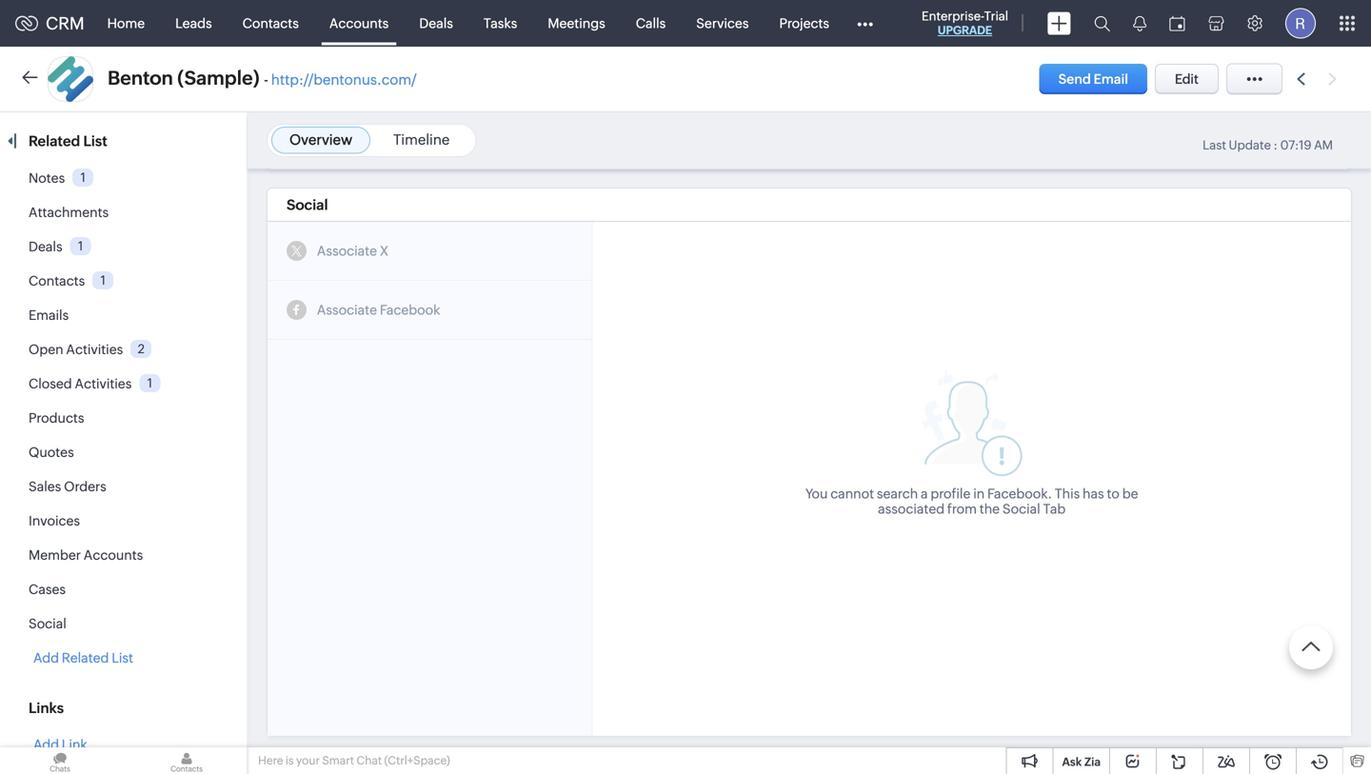 Task type: locate. For each thing, give the bounding box(es) containing it.
open activities
[[29, 342, 123, 357]]

associate down the "associate x"
[[317, 303, 377, 318]]

0 horizontal spatial contacts link
[[29, 273, 85, 289]]

1 associate from the top
[[317, 244, 377, 259]]

0 vertical spatial add
[[33, 651, 59, 666]]

0 horizontal spatial list
[[83, 133, 107, 150]]

cases
[[29, 582, 66, 597]]

this
[[1055, 486, 1081, 501]]

accounts up http://bentonus.com/ link
[[329, 16, 389, 31]]

timeline link
[[393, 131, 450, 148]]

calls link
[[621, 0, 681, 46]]

trial
[[985, 9, 1009, 23]]

0 horizontal spatial social
[[29, 616, 66, 632]]

1 for deals
[[78, 239, 83, 253]]

overview link
[[290, 131, 353, 148]]

0 horizontal spatial contacts
[[29, 273, 85, 289]]

1 horizontal spatial contacts
[[243, 16, 299, 31]]

1 vertical spatial related
[[62, 651, 109, 666]]

1 for closed activities
[[147, 376, 152, 390]]

2 associate from the top
[[317, 303, 377, 318]]

from
[[948, 501, 977, 517]]

deals link
[[404, 0, 469, 46], [29, 239, 62, 254]]

2 add from the top
[[33, 737, 59, 753]]

chats image
[[0, 748, 120, 775]]

social inside . this has to be associated from the social tab
[[1003, 501, 1041, 517]]

services
[[697, 16, 749, 31]]

contacts up the benton (sample) - http://bentonus.com/
[[243, 16, 299, 31]]

http://bentonus.com/ link
[[271, 71, 417, 88]]

contacts link
[[227, 0, 314, 46], [29, 273, 85, 289]]

social link
[[29, 616, 66, 632]]

member accounts
[[29, 548, 143, 563]]

home link
[[92, 0, 160, 46]]

timeline
[[393, 131, 450, 148]]

0 vertical spatial associate
[[317, 244, 377, 259]]

1 vertical spatial social
[[1003, 501, 1041, 517]]

2
[[138, 342, 145, 356]]

tasks
[[484, 16, 518, 31]]

1 horizontal spatial facebook
[[988, 486, 1048, 501]]

1 vertical spatial activities
[[75, 376, 132, 392]]

1 horizontal spatial contacts link
[[227, 0, 314, 46]]

1 horizontal spatial accounts
[[329, 16, 389, 31]]

attachments link
[[29, 205, 109, 220]]

contacts image
[[127, 748, 247, 775]]

associate left x
[[317, 244, 377, 259]]

1 vertical spatial associate
[[317, 303, 377, 318]]

facebook down x
[[380, 303, 441, 318]]

0 vertical spatial social
[[287, 197, 328, 214]]

accounts
[[329, 16, 389, 31], [84, 548, 143, 563]]

0 horizontal spatial accounts
[[84, 548, 143, 563]]

1 down the attachments
[[78, 239, 83, 253]]

ask zia
[[1063, 756, 1101, 769]]

1 vertical spatial deals
[[29, 239, 62, 254]]

1 horizontal spatial deals link
[[404, 0, 469, 46]]

2 horizontal spatial social
[[1003, 501, 1041, 517]]

activities down open activities
[[75, 376, 132, 392]]

update
[[1229, 138, 1272, 152]]

-
[[264, 71, 268, 88]]

upgrade
[[938, 24, 993, 37]]

0 horizontal spatial deals link
[[29, 239, 62, 254]]

add left the link
[[33, 737, 59, 753]]

1 right notes on the top of the page
[[81, 170, 86, 185]]

1 vertical spatial list
[[112, 651, 133, 666]]

your
[[296, 755, 320, 767]]

deals
[[419, 16, 453, 31], [29, 239, 62, 254]]

activities for closed activities
[[75, 376, 132, 392]]

here
[[258, 755, 283, 767]]

social
[[287, 197, 328, 214], [1003, 501, 1041, 517], [29, 616, 66, 632]]

facebook
[[380, 303, 441, 318], [988, 486, 1048, 501]]

quotes
[[29, 445, 74, 460]]

deals link down the attachments
[[29, 239, 62, 254]]

facebook right in
[[988, 486, 1048, 501]]

search element
[[1083, 0, 1122, 47]]

benton
[[108, 67, 173, 89]]

cannot
[[831, 486, 875, 501]]

1 vertical spatial contacts
[[29, 273, 85, 289]]

0 vertical spatial deals link
[[404, 0, 469, 46]]

1 horizontal spatial deals
[[419, 16, 453, 31]]

associate
[[317, 244, 377, 259], [317, 303, 377, 318]]

1 for notes
[[81, 170, 86, 185]]

quotes link
[[29, 445, 74, 460]]

associate for x
[[317, 244, 377, 259]]

0 vertical spatial accounts
[[329, 16, 389, 31]]

enterprise-trial upgrade
[[922, 9, 1009, 37]]

related up notes link at the top of page
[[29, 133, 80, 150]]

search image
[[1095, 15, 1111, 31]]

edit
[[1176, 71, 1199, 87]]

the
[[980, 501, 1000, 517]]

related
[[29, 133, 80, 150], [62, 651, 109, 666]]

activities
[[66, 342, 123, 357], [75, 376, 132, 392]]

projects
[[780, 16, 830, 31]]

1
[[81, 170, 86, 185], [78, 239, 83, 253], [101, 273, 106, 288], [147, 376, 152, 390]]

create menu element
[[1037, 0, 1083, 46]]

Other Modules field
[[845, 8, 886, 39]]

2 vertical spatial social
[[29, 616, 66, 632]]

signals element
[[1122, 0, 1158, 47]]

deals down the attachments
[[29, 239, 62, 254]]

0 vertical spatial contacts link
[[227, 0, 314, 46]]

links
[[29, 700, 64, 717]]

social up the "associate x"
[[287, 197, 328, 214]]

1 up open activities
[[101, 273, 106, 288]]

emails link
[[29, 308, 69, 323]]

here is your smart chat (ctrl+space)
[[258, 755, 450, 767]]

1 vertical spatial add
[[33, 737, 59, 753]]

list
[[83, 133, 107, 150], [112, 651, 133, 666]]

accounts right member
[[84, 548, 143, 563]]

sales orders
[[29, 479, 106, 494]]

contacts link up the benton (sample) - http://bentonus.com/
[[227, 0, 314, 46]]

related down social link
[[62, 651, 109, 666]]

a
[[921, 486, 928, 501]]

logo image
[[15, 16, 38, 31]]

crm
[[46, 14, 84, 33]]

(ctrl+space)
[[384, 755, 450, 767]]

sales orders link
[[29, 479, 106, 494]]

1 horizontal spatial list
[[112, 651, 133, 666]]

contacts link up emails
[[29, 273, 85, 289]]

deals left the tasks link
[[419, 16, 453, 31]]

activities for open activities
[[66, 342, 123, 357]]

0 vertical spatial deals
[[419, 16, 453, 31]]

associate for facebook
[[317, 303, 377, 318]]

0 horizontal spatial facebook
[[380, 303, 441, 318]]

crm link
[[15, 14, 84, 33]]

contacts up emails
[[29, 273, 85, 289]]

has
[[1083, 486, 1105, 501]]

ask
[[1063, 756, 1083, 769]]

activities up closed activities
[[66, 342, 123, 357]]

previous record image
[[1298, 73, 1306, 85]]

0 horizontal spatial deals
[[29, 239, 62, 254]]

orders
[[64, 479, 106, 494]]

1 add from the top
[[33, 651, 59, 666]]

0 vertical spatial facebook
[[380, 303, 441, 318]]

1 right "closed activities" link
[[147, 376, 152, 390]]

send
[[1059, 71, 1092, 87]]

0 vertical spatial activities
[[66, 342, 123, 357]]

add
[[33, 651, 59, 666], [33, 737, 59, 753]]

social down cases link
[[29, 616, 66, 632]]

1 vertical spatial facebook
[[988, 486, 1048, 501]]

meetings
[[548, 16, 606, 31]]

social right the
[[1003, 501, 1041, 517]]

closed activities
[[29, 376, 132, 392]]

add down social link
[[33, 651, 59, 666]]

deals link left tasks
[[404, 0, 469, 46]]

last
[[1203, 138, 1227, 152]]



Task type: vqa. For each thing, say whether or not it's contained in the screenshot.


Task type: describe. For each thing, give the bounding box(es) containing it.
member accounts link
[[29, 548, 143, 563]]

open activities link
[[29, 342, 123, 357]]

emails
[[29, 308, 69, 323]]

leads link
[[160, 0, 227, 46]]

cases link
[[29, 582, 66, 597]]

closed
[[29, 376, 72, 392]]

notes
[[29, 171, 65, 186]]

tasks link
[[469, 0, 533, 46]]

1 for contacts
[[101, 273, 106, 288]]

x
[[380, 244, 389, 259]]

next record image
[[1329, 73, 1341, 85]]

add link
[[33, 737, 87, 753]]

http://bentonus.com/
[[271, 71, 417, 88]]

:
[[1274, 138, 1278, 152]]

to
[[1107, 486, 1120, 501]]

0 vertical spatial contacts
[[243, 16, 299, 31]]

meetings link
[[533, 0, 621, 46]]

last update : 07:19 am
[[1203, 138, 1334, 152]]

am
[[1315, 138, 1334, 152]]

tab
[[1044, 501, 1066, 517]]

send email button
[[1040, 64, 1148, 94]]

be
[[1123, 486, 1139, 501]]

overview
[[290, 131, 353, 148]]

profile
[[931, 486, 971, 501]]

accounts link
[[314, 0, 404, 46]]

chat
[[357, 755, 382, 767]]

send email
[[1059, 71, 1129, 87]]

smart
[[322, 755, 354, 767]]

1 horizontal spatial social
[[287, 197, 328, 214]]

notes link
[[29, 171, 65, 186]]

in
[[974, 486, 985, 501]]

invoices link
[[29, 514, 80, 529]]

related list
[[29, 133, 111, 150]]

link
[[62, 737, 87, 753]]

1 vertical spatial accounts
[[84, 548, 143, 563]]

home
[[107, 16, 145, 31]]

you cannot search a profile in facebook
[[806, 486, 1048, 501]]

0 vertical spatial list
[[83, 133, 107, 150]]

calendar image
[[1170, 16, 1186, 31]]

create menu image
[[1048, 12, 1072, 35]]

1 vertical spatial contacts link
[[29, 273, 85, 289]]

attachments
[[29, 205, 109, 220]]

add for add link
[[33, 737, 59, 753]]

sales
[[29, 479, 61, 494]]

invoices
[[29, 514, 80, 529]]

add related list
[[33, 651, 133, 666]]

associated
[[879, 501, 945, 517]]

calls
[[636, 16, 666, 31]]

enterprise-
[[922, 9, 985, 23]]

projects link
[[764, 0, 845, 46]]

profile element
[[1275, 0, 1328, 46]]

profile image
[[1286, 8, 1317, 39]]

. this has to be associated from the social tab
[[879, 486, 1139, 517]]

associate facebook
[[317, 303, 441, 318]]

signals image
[[1134, 15, 1147, 31]]

edit button
[[1156, 64, 1219, 94]]

member
[[29, 548, 81, 563]]

(sample)
[[177, 67, 260, 89]]

benton (sample) - http://bentonus.com/
[[108, 67, 417, 89]]

07:19
[[1281, 138, 1312, 152]]

deals inside deals link
[[419, 16, 453, 31]]

open
[[29, 342, 63, 357]]

services link
[[681, 0, 764, 46]]

closed activities link
[[29, 376, 132, 392]]

products link
[[29, 411, 84, 426]]

leads
[[175, 16, 212, 31]]

0 vertical spatial related
[[29, 133, 80, 150]]

you
[[806, 486, 828, 501]]

zia
[[1085, 756, 1101, 769]]

products
[[29, 411, 84, 426]]

add for add related list
[[33, 651, 59, 666]]

1 vertical spatial deals link
[[29, 239, 62, 254]]

search
[[877, 486, 919, 501]]

.
[[1048, 486, 1053, 501]]

is
[[286, 755, 294, 767]]



